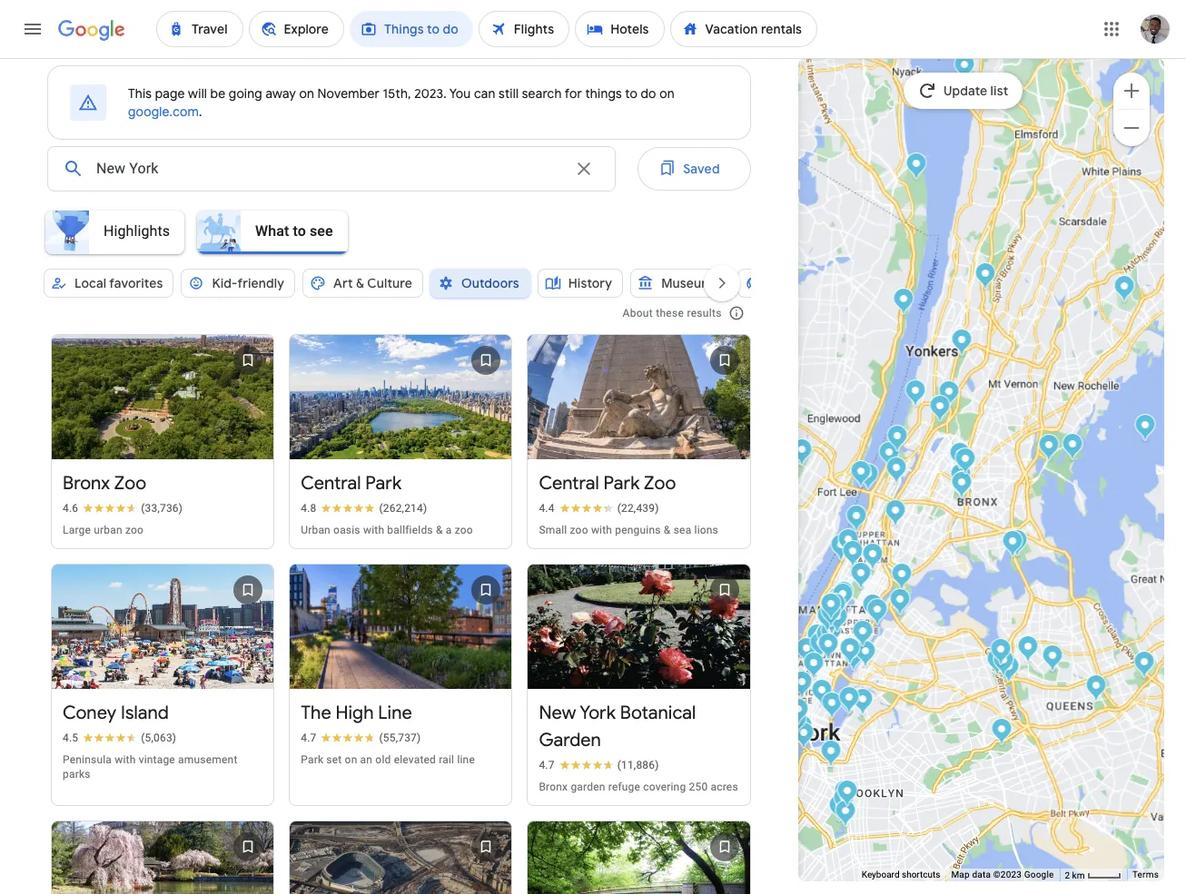 Task type: describe. For each thing, give the bounding box(es) containing it.
filters form
[[33, 140, 830, 323]]

sleepy hollow lighthouse image
[[954, 53, 975, 83]]

new york botanical garden
[[539, 702, 696, 752]]

ballfields
[[387, 524, 433, 537]]

museums button
[[630, 262, 730, 305]]

conservatory garden image
[[851, 562, 872, 592]]

art & culture button
[[303, 262, 423, 305]]

coney island
[[63, 702, 169, 724]]

carl schurz park image
[[863, 594, 884, 624]]

blackwell island light image
[[867, 598, 888, 628]]

(22,439)
[[617, 502, 659, 515]]

main menu image
[[22, 18, 44, 40]]

this page will be going away on november 15th, 2023. you can still search for things to do on google.com .
[[128, 85, 675, 120]]

urban
[[94, 524, 122, 537]]

data
[[972, 870, 991, 880]]

garden
[[571, 781, 605, 794]]

new
[[539, 702, 576, 724]]

roosevelt island image
[[853, 620, 874, 650]]

prospect park image
[[829, 794, 850, 824]]

away
[[266, 85, 296, 102]]

highlights link
[[40, 211, 192, 254]]

local favorites
[[74, 275, 163, 292]]

save prospect park brooklyn to collection image
[[703, 825, 746, 869]]

prospect park zoo image
[[834, 787, 855, 817]]

island
[[121, 702, 169, 724]]

bethesda terrace image
[[826, 596, 847, 626]]

bronx for bronx zoo
[[63, 472, 110, 495]]

van cortlandt park golf course image
[[930, 395, 951, 425]]

favorites
[[109, 275, 163, 292]]

new york state pavilion image
[[994, 649, 1014, 679]]

amusement
[[178, 754, 238, 766]]

(33,736)
[[141, 502, 183, 515]]

still
[[499, 85, 519, 102]]

the cliffs at lic image
[[855, 640, 876, 670]]

the rink at rockefeller center image
[[816, 623, 837, 653]]

map data ©2023 google
[[951, 870, 1054, 880]]

central for central park zoo
[[539, 472, 599, 495]]

you
[[449, 85, 471, 102]]

wollman rink image
[[822, 607, 843, 637]]

4.7 for new york botanical garden
[[539, 759, 555, 772]]

urban oasis with ballfields & a zoo
[[301, 524, 473, 537]]

& for central park zoo
[[664, 524, 671, 537]]

wave hill public garden & cultural center image
[[905, 379, 926, 409]]

for
[[565, 85, 582, 102]]

bronx garden refuge covering 250 acres
[[539, 781, 738, 794]]

vintage
[[139, 754, 175, 766]]

art & culture
[[333, 275, 412, 292]]

new york city hall image
[[780, 703, 801, 733]]

next image
[[700, 262, 744, 305]]

ferry point park image
[[1003, 530, 1023, 560]]

with for central park zoo
[[591, 524, 612, 537]]

©2023
[[993, 870, 1022, 880]]

kissena park image
[[1043, 644, 1063, 674]]

parks
[[63, 768, 90, 781]]

outdoors
[[461, 275, 519, 292]]

with inside "peninsula with vintage amusement parks"
[[115, 754, 136, 766]]

times square image
[[807, 624, 828, 654]]

cunningham park image
[[1086, 674, 1107, 704]]

gantry plaza state park image
[[844, 644, 865, 674]]

map
[[951, 870, 970, 880]]

google
[[1024, 870, 1054, 880]]

bushwick inlet park image
[[839, 686, 860, 716]]

set
[[326, 754, 342, 766]]

madison square park image
[[804, 652, 825, 682]]

alley pond park image
[[1134, 651, 1155, 681]]

grand central terminal image
[[818, 633, 839, 663]]

(55,737)
[[379, 732, 421, 744]]

ifly indoor skydiving - westchester image
[[975, 262, 996, 292]]

4.8
[[301, 502, 316, 515]]

brooklyn bridge image
[[792, 714, 813, 744]]

save yankee stadium to collection image
[[465, 825, 508, 869]]

small zoo with penguins & sea lions
[[539, 524, 718, 537]]

can
[[474, 85, 496, 102]]

bronx zoo image
[[951, 463, 972, 493]]

these
[[656, 307, 684, 320]]

4.8 out of 5 stars from 262,214 reviews image
[[301, 501, 427, 516]]

garden
[[539, 729, 601, 752]]

morningside park image
[[843, 540, 864, 570]]

terms link
[[1133, 870, 1159, 880]]

history
[[568, 275, 612, 292]]

to inside this page will be going away on november 15th, 2023. you can still search for things to do on google.com .
[[625, 85, 638, 102]]

refuge
[[608, 781, 640, 794]]

2 km
[[1065, 871, 1087, 881]]

save new york botanical garden to collection image
[[703, 568, 746, 612]]

strawberry fields image
[[821, 593, 842, 623]]

brooklyn bridge park image
[[794, 722, 815, 752]]

page
[[155, 85, 185, 102]]

umpire rock image
[[817, 604, 838, 634]]

small
[[539, 524, 567, 537]]

1 zoo from the left
[[125, 524, 144, 537]]

results
[[687, 307, 722, 320]]

peninsula
[[63, 754, 112, 766]]

filters list containing local favorites
[[40, 262, 830, 323]]

winged foot golf club image
[[1114, 275, 1135, 305]]

to inside list item
[[293, 222, 306, 239]]

outdoors button
[[430, 262, 530, 305]]

do
[[641, 85, 656, 102]]

fort tryon park image
[[879, 441, 900, 471]]

save the high line to collection image
[[465, 568, 508, 612]]

elevated
[[394, 754, 436, 766]]

overpeck county park image
[[792, 438, 813, 468]]

queens botanical garden image
[[1018, 635, 1039, 665]]

4.5
[[63, 732, 78, 744]]

4.4 out of 5 stars from 22,439 reviews image
[[539, 501, 659, 516]]

250
[[689, 781, 708, 794]]

marsha p. johnson state park image
[[838, 688, 859, 718]]

zoom out map image
[[1121, 117, 1143, 139]]

list containing bronx zoo
[[44, 231, 758, 895]]

central for central park
[[301, 472, 361, 495]]

botanical
[[620, 702, 696, 724]]

(5,063)
[[141, 732, 176, 744]]

save central park zoo to collection image
[[703, 339, 746, 382]]

bow bridge image
[[825, 593, 846, 623]]

sheep meadow image
[[821, 600, 842, 630]]

local favorites button
[[44, 262, 174, 305]]

tompkins square park image
[[812, 679, 833, 709]]

2 zoo from the left
[[644, 472, 676, 495]]

what to see link
[[192, 211, 355, 254]]

4.7 out of 5 stars from 11,886 reviews image
[[539, 758, 659, 773]]

art
[[333, 275, 353, 292]]

the high line image
[[782, 642, 803, 672]]

lions
[[694, 524, 718, 537]]

about these results
[[623, 307, 722, 320]]

highlights
[[104, 222, 170, 239]]

4.6 out of 5 stars from 33,736 reviews image
[[63, 501, 183, 516]]

central park zoo image
[[825, 607, 846, 637]]

3 zoo from the left
[[570, 524, 588, 537]]

york
[[580, 702, 616, 724]]

google.com link
[[128, 104, 199, 120]]

be
[[210, 85, 226, 102]]

fort greene park image
[[821, 740, 842, 770]]

.
[[199, 104, 202, 120]]

filters list containing highlights
[[33, 205, 751, 278]]

the high line
[[301, 702, 412, 724]]

history button
[[537, 262, 623, 305]]

peggy rockefeller rose garden, nybg image
[[955, 447, 976, 477]]

astoria park image
[[890, 588, 911, 618]]

4.6
[[63, 502, 78, 515]]

4.5 out of 5 stars from 5,063 reviews image
[[63, 731, 176, 745]]

urban
[[301, 524, 331, 537]]

see
[[310, 222, 333, 239]]

4.7 out of 5 stars from 55,737 reviews image
[[301, 731, 421, 745]]

save central park to collection image
[[465, 339, 508, 382]]



Task type: vqa. For each thing, say whether or not it's contained in the screenshot.


Task type: locate. For each thing, give the bounding box(es) containing it.
japanese hill-and-pond garden image
[[837, 780, 858, 810]]

1 vertical spatial 4.7
[[539, 759, 555, 772]]

line
[[457, 754, 475, 766]]

0 horizontal spatial &
[[356, 275, 364, 292]]

queens zoo image
[[987, 648, 1008, 678]]

central park
[[301, 472, 402, 495]]

keyboard shortcuts button
[[862, 869, 940, 882]]

zoo up the 4.6 out of 5 stars from 33,736 reviews 'image' at the bottom left
[[114, 472, 146, 495]]

inwood hill park image
[[887, 425, 908, 455]]

4.7
[[301, 732, 316, 744], [539, 759, 555, 772]]

highbridge park image
[[886, 456, 907, 486]]

google.com
[[128, 104, 199, 120]]

the great lawn image
[[833, 583, 854, 613]]

2 horizontal spatial park
[[604, 472, 640, 495]]

to left do
[[625, 85, 638, 102]]

2 zoo from the left
[[455, 524, 473, 537]]

2 horizontal spatial zoo
[[570, 524, 588, 537]]

park for central park zoo
[[604, 472, 640, 495]]

km
[[1072, 871, 1085, 881]]

1 zoo from the left
[[114, 472, 146, 495]]

(262,214)
[[379, 502, 427, 515]]

mccarren park image
[[853, 688, 874, 718]]

franklin d. roosevelt four freedoms state park image
[[840, 637, 861, 667]]

& left a
[[436, 524, 443, 537]]

victorian gardens amusement park image
[[822, 607, 843, 637]]

1 central from the left
[[301, 472, 361, 495]]

kid-friendly
[[212, 275, 284, 292]]

november
[[317, 85, 380, 102]]

marcus garvey park image
[[863, 543, 884, 573]]

1 vertical spatial to
[[293, 222, 306, 239]]

on right do
[[660, 85, 675, 102]]

& right art
[[356, 275, 364, 292]]

park up (22,439) on the right bottom of page
[[604, 472, 640, 495]]

&
[[356, 275, 364, 292], [436, 524, 443, 537], [664, 524, 671, 537]]

1 horizontal spatial with
[[363, 524, 384, 537]]

untermyer gardens conservancy image
[[939, 260, 960, 290]]

with down 4.5 out of 5 stars from 5,063 reviews image
[[115, 754, 136, 766]]

0 horizontal spatial zoo
[[125, 524, 144, 537]]

central up 4.8
[[301, 472, 361, 495]]

zoo down the 4.6 out of 5 stars from 33,736 reviews 'image' at the bottom left
[[125, 524, 144, 537]]

bronx up 4.6
[[63, 472, 110, 495]]

will
[[188, 85, 207, 102]]

save bronx zoo to collection image
[[226, 339, 270, 382]]

brooklyn botanic garden image
[[835, 780, 855, 810]]

paley park image
[[821, 620, 842, 650]]

(11,886)
[[617, 759, 659, 772]]

park set on an old elevated rail line
[[301, 754, 475, 766]]

george washington bridge image
[[851, 460, 872, 490]]

tisch children's zoo image
[[827, 605, 848, 635]]

map region
[[780, 33, 1186, 895]]

riverside park image
[[831, 534, 852, 564]]

2
[[1065, 871, 1070, 881]]

bronx zoo
[[63, 472, 146, 495]]

1 horizontal spatial to
[[625, 85, 638, 102]]

rockefeller center image
[[816, 623, 837, 653]]

kid-friendly button
[[181, 262, 295, 305]]

2 central from the left
[[539, 472, 599, 495]]

palisades interstate park image
[[895, 278, 915, 308]]

update
[[943, 83, 987, 99]]

2 horizontal spatial on
[[660, 85, 675, 102]]

penguins
[[615, 524, 661, 537]]

0 vertical spatial to
[[625, 85, 638, 102]]

1 horizontal spatial &
[[436, 524, 443, 537]]

save coney island to collection image
[[226, 568, 270, 612]]

columbus park image
[[788, 698, 809, 728]]

going
[[229, 85, 262, 102]]

0 horizontal spatial 4.7
[[301, 732, 316, 744]]

things
[[585, 85, 622, 102]]

2 km button
[[1060, 869, 1127, 882]]

4.7 down "the"
[[301, 732, 316, 744]]

4.7 for the high line
[[301, 732, 316, 744]]

15th,
[[383, 85, 411, 102]]

0 vertical spatial bronx
[[63, 472, 110, 495]]

large
[[63, 524, 91, 537]]

the
[[301, 702, 331, 724]]

with down 4.4 out of 5 stars from 22,439 reviews 'image'
[[591, 524, 612, 537]]

filters list
[[33, 205, 751, 278], [40, 262, 830, 323]]

large urban zoo
[[63, 524, 144, 537]]

4.4
[[539, 502, 555, 515]]

what to see
[[255, 222, 333, 239]]

0 vertical spatial 4.7
[[301, 732, 316, 744]]

oasis
[[333, 524, 360, 537]]

shortcuts
[[902, 870, 940, 880]]

0 horizontal spatial to
[[293, 222, 306, 239]]

sakura park image
[[838, 528, 859, 558]]

brooklyn banks skatepark image
[[786, 708, 807, 738]]

central
[[301, 472, 361, 495], [539, 472, 599, 495]]

sea
[[674, 524, 692, 537]]

new york botanical garden image
[[950, 442, 971, 472]]

zoo
[[114, 472, 146, 495], [644, 472, 676, 495]]

2023.
[[414, 85, 447, 102]]

coney
[[63, 702, 116, 724]]

filter by: beaches image
[[745, 275, 761, 292]]

bronx for bronx garden refuge covering 250 acres
[[539, 781, 568, 794]]

with down 4.8 out of 5 stars from 262,214 reviews image at the bottom left
[[363, 524, 384, 537]]

bronx
[[63, 472, 110, 495], [539, 781, 568, 794]]

clear image
[[573, 158, 595, 180]]

to
[[625, 85, 638, 102], [293, 222, 306, 239]]

an
[[360, 754, 373, 766]]

& for central park
[[436, 524, 443, 537]]

1 horizontal spatial on
[[345, 754, 357, 766]]

flushing meadows corona park image
[[999, 655, 1020, 685]]

riverbank state park image
[[846, 505, 867, 535]]

madison square garden image
[[796, 637, 817, 667]]

acres
[[711, 781, 738, 794]]

friendly
[[238, 275, 284, 292]]

culture
[[367, 275, 412, 292]]

with for central park
[[363, 524, 384, 537]]

about these results image
[[715, 292, 758, 335]]

0 horizontal spatial park
[[301, 754, 324, 766]]

lefrak center at lakeside image
[[835, 800, 856, 830]]

yankee stadium image
[[885, 499, 906, 529]]

john v. lindsay east river park image
[[822, 692, 843, 722]]

local
[[74, 275, 106, 292]]

randalls and wards islands image
[[892, 563, 913, 593]]

on left "an"
[[345, 754, 357, 766]]

orchard beach image
[[1063, 433, 1083, 463]]

saved
[[683, 161, 720, 177]]

pelham bay park image
[[1039, 434, 1060, 464]]

belvedere castle image
[[829, 586, 850, 616]]

arthur ashe stadium image
[[991, 638, 1012, 668]]

zoo right a
[[455, 524, 473, 537]]

1 horizontal spatial 4.7
[[539, 759, 555, 772]]

old
[[375, 754, 391, 766]]

tallman mountain state park image
[[906, 152, 927, 182]]

0 horizontal spatial with
[[115, 754, 136, 766]]

to left see
[[293, 222, 306, 239]]

1 horizontal spatial park
[[365, 472, 402, 495]]

0 horizontal spatial zoo
[[114, 472, 146, 495]]

keyboard
[[862, 870, 900, 880]]

the little red lighthouse image
[[858, 463, 879, 493]]

saved link
[[638, 147, 751, 191]]

zoo up (22,439) on the right bottom of page
[[644, 472, 676, 495]]

with
[[363, 524, 384, 537], [591, 524, 612, 537], [115, 754, 136, 766]]

1 horizontal spatial zoo
[[455, 524, 473, 537]]

covering
[[643, 781, 686, 794]]

tibbetts brook park image
[[952, 328, 973, 358]]

4.7 down garden at the bottom
[[539, 759, 555, 772]]

this
[[128, 85, 152, 102]]

1 vertical spatial bronx
[[539, 781, 568, 794]]

park up 4.8 out of 5 stars from 262,214 reviews image at the bottom left
[[365, 472, 402, 495]]

1 horizontal spatial zoo
[[644, 472, 676, 495]]

van cortlandt park image
[[939, 380, 960, 410]]

wild asia monorail image
[[952, 471, 973, 501]]

park for central park
[[365, 472, 402, 495]]

peninsula with vintage amusement parks
[[63, 754, 238, 781]]

washington square park image
[[792, 671, 813, 701]]

bronx left garden
[[539, 781, 568, 794]]

keyboard shortcuts
[[862, 870, 940, 880]]

0 horizontal spatial central
[[301, 472, 361, 495]]

bally's golf links at ferry point image
[[1007, 529, 1028, 559]]

1 horizontal spatial bronx
[[539, 781, 568, 794]]

kid-
[[212, 275, 238, 292]]

the ramble image
[[828, 589, 849, 619]]

0 horizontal spatial bronx
[[63, 472, 110, 495]]

& left sea
[[664, 524, 671, 537]]

line
[[378, 702, 412, 724]]

museums
[[661, 275, 719, 292]]

on right away
[[299, 85, 314, 102]]

forest park image
[[992, 718, 1013, 748]]

park left set
[[301, 754, 324, 766]]

central park zoo
[[539, 472, 676, 495]]

what
[[255, 222, 289, 239]]

& inside art & culture button
[[356, 275, 364, 292]]

list
[[44, 231, 758, 895]]

0 horizontal spatial on
[[299, 85, 314, 102]]

update list button
[[903, 73, 1023, 109]]

1 horizontal spatial central
[[539, 472, 599, 495]]

zoo right small on the left bottom
[[570, 524, 588, 537]]

terms
[[1133, 870, 1159, 880]]

2 horizontal spatial &
[[664, 524, 671, 537]]

execution rocks lighthouse image
[[1135, 414, 1156, 444]]

zoom in map image
[[1121, 79, 1143, 101]]

what to see list item
[[192, 205, 355, 260]]

the palisades image
[[894, 287, 914, 317]]

about
[[623, 307, 653, 320]]

central park image
[[834, 581, 855, 611]]

a
[[446, 524, 452, 537]]

Search for destinations, sights and more text field
[[95, 147, 562, 191]]

update list
[[943, 83, 1008, 99]]

jungle world image
[[952, 472, 973, 502]]

save brooklyn botanic garden to collection image
[[226, 825, 270, 869]]

2 horizontal spatial with
[[591, 524, 612, 537]]

shakespeare garden image
[[828, 586, 849, 616]]

central up 4.4 at the bottom left of page
[[539, 472, 599, 495]]

high
[[336, 702, 374, 724]]



